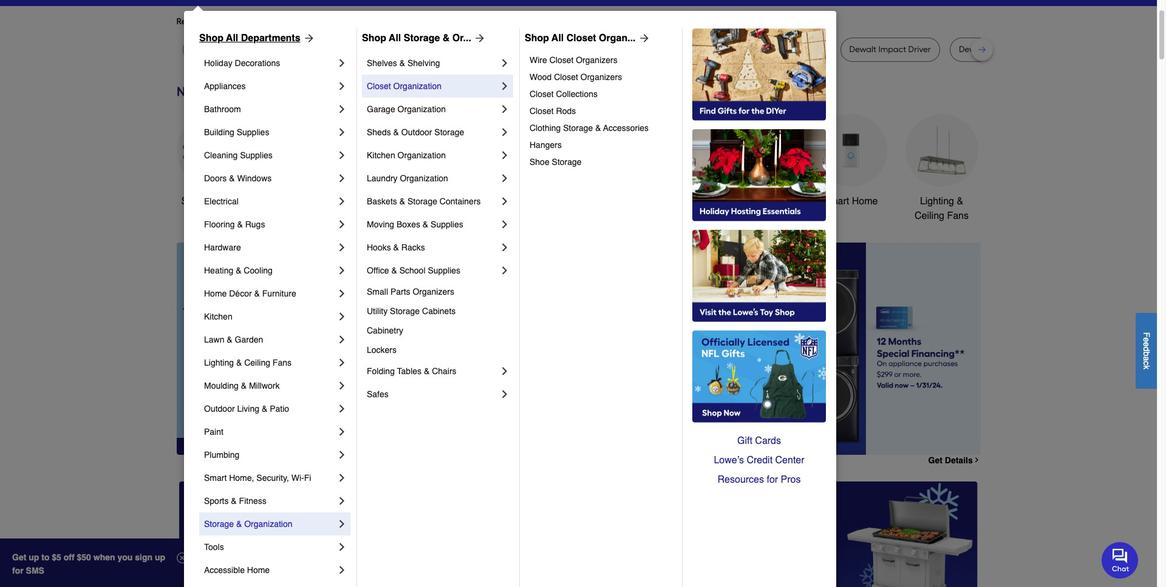 Task type: vqa. For each thing, say whether or not it's contained in the screenshot.
Amana® Ice
no



Task type: describe. For each thing, give the bounding box(es) containing it.
impact for impact driver bit
[[484, 44, 512, 55]]

1 set from the left
[[605, 44, 617, 55]]

pros
[[781, 475, 801, 486]]

recommended searches for you
[[176, 16, 301, 27]]

storage inside clothing storage & accessories link
[[563, 123, 593, 133]]

décor
[[229, 289, 252, 299]]

shop
[[181, 196, 204, 207]]

shelves & shelving link
[[367, 52, 499, 75]]

0 horizontal spatial bathroom link
[[204, 98, 336, 121]]

clothing storage & accessories
[[530, 123, 649, 133]]

1 horizontal spatial lighting & ceiling fans
[[915, 196, 969, 222]]

supplies up small parts organizers link
[[428, 266, 460, 276]]

supplies down containers
[[431, 220, 463, 230]]

moulding & millwork
[[204, 381, 280, 391]]

home for accessible home
[[247, 566, 270, 576]]

chevron right image for sheds & outdoor storage
[[499, 126, 511, 138]]

garage
[[367, 104, 395, 114]]

decorations for christmas
[[460, 211, 512, 222]]

storage inside the sheds & outdoor storage link
[[434, 128, 464, 137]]

outdoor living & patio
[[204, 405, 289, 414]]

wire closet organizers
[[530, 55, 618, 65]]

organization inside storage & organization link
[[244, 520, 292, 530]]

up to 35 percent off select small appliances. image
[[452, 482, 705, 588]]

cleaning
[[204, 151, 238, 160]]

more
[[311, 16, 331, 27]]

f e e d b a c k button
[[1136, 313, 1157, 389]]

tools inside outdoor tools & equipment
[[671, 196, 694, 207]]

chevron right image for storage & organization
[[336, 519, 348, 531]]

drill for dewalt drill
[[727, 44, 741, 55]]

chevron right image for outdoor living & patio
[[336, 403, 348, 415]]

rods
[[556, 106, 576, 116]]

chevron right image for paint
[[336, 426, 348, 439]]

christmas decorations link
[[450, 114, 523, 224]]

for inside get up to $5 off $50 when you sign up for sms
[[12, 567, 23, 576]]

center
[[775, 456, 805, 466]]

safes
[[367, 390, 389, 400]]

shoe storage link
[[530, 154, 674, 171]]

shoe
[[530, 157, 550, 167]]

collections
[[556, 89, 598, 99]]

arrow right image inside shop all closet organ... link
[[636, 32, 650, 44]]

visit the lowe's toy shop. image
[[692, 230, 826, 323]]

recommended searches for you heading
[[176, 16, 981, 28]]

bit for dewalt drill bit set
[[1005, 44, 1014, 55]]

when
[[93, 553, 115, 563]]

folding tables & chairs
[[367, 367, 457, 377]]

outdoor living & patio link
[[204, 398, 336, 421]]

0 horizontal spatial lighting & ceiling fans link
[[204, 352, 336, 375]]

storage inside the shoe storage link
[[552, 157, 582, 167]]

equipment
[[645, 211, 692, 222]]

chevron right image for heating & cooling
[[336, 265, 348, 277]]

you for recommended searches for you
[[287, 16, 301, 27]]

chevron right image for holiday decorations
[[336, 57, 348, 69]]

1 horizontal spatial arrow right image
[[958, 349, 970, 361]]

3 bit from the left
[[593, 44, 603, 55]]

you for more suggestions for you
[[395, 16, 409, 27]]

windows
[[237, 174, 272, 183]]

get up to $5 off $50 when you sign up for sms
[[12, 553, 165, 576]]

living
[[237, 405, 259, 414]]

shop all deals
[[181, 196, 245, 207]]

chevron right image for laundry organization
[[499, 173, 511, 185]]

small parts organizers link
[[367, 282, 511, 302]]

paint
[[204, 428, 223, 437]]

scroll to item #4 image
[[714, 434, 743, 438]]

bit for impact driver bit
[[539, 44, 549, 55]]

smart home link
[[814, 114, 887, 209]]

shop all departments link
[[199, 31, 315, 46]]

chevron right image for folding tables & chairs
[[499, 366, 511, 378]]

closet collections link
[[530, 86, 674, 103]]

utility
[[367, 307, 388, 316]]

utility storage cabinets
[[367, 307, 456, 316]]

cabinetry
[[367, 326, 403, 336]]

organizers for small parts organizers
[[413, 287, 454, 297]]

dewalt for dewalt impact driver
[[849, 44, 877, 55]]

chevron right image inside get details "link"
[[973, 457, 981, 465]]

closet inside wood closet organizers link
[[554, 72, 578, 82]]

moving
[[367, 220, 394, 230]]

supplies up the windows
[[240, 151, 273, 160]]

organ...
[[599, 33, 636, 44]]

resources for pros link
[[692, 471, 826, 490]]

0 vertical spatial tools link
[[359, 114, 432, 209]]

chevron right image for closet organization
[[499, 80, 511, 92]]

appliances link
[[204, 75, 336, 98]]

drill for dewalt drill bit
[[348, 44, 363, 55]]

find gifts for the diyer. image
[[692, 29, 826, 121]]

chevron right image for electrical
[[336, 196, 348, 208]]

storage inside utility storage cabinets link
[[390, 307, 420, 316]]

garden
[[235, 335, 263, 345]]

holiday decorations link
[[204, 52, 336, 75]]

driver for impact driver
[[799, 44, 822, 55]]

building
[[204, 128, 234, 137]]

driver for impact driver bit
[[514, 44, 537, 55]]

details
[[945, 456, 973, 466]]

shop for shop all departments
[[199, 33, 224, 44]]

hooks & racks
[[367, 243, 425, 253]]

moulding & millwork link
[[204, 375, 336, 398]]

chevron right image for lawn & garden
[[336, 334, 348, 346]]

wood closet organizers link
[[530, 69, 674, 86]]

wire
[[530, 55, 547, 65]]

dewalt for dewalt drill bit
[[319, 44, 346, 55]]

closet rods
[[530, 106, 576, 116]]

closet inside wire closet organizers link
[[550, 55, 574, 65]]

hangers
[[530, 140, 562, 150]]

small
[[367, 287, 388, 297]]

outdoor tools & equipment link
[[632, 114, 705, 224]]

baskets & storage containers
[[367, 197, 481, 207]]

arrow right image for shop all departments
[[300, 32, 315, 44]]

lowe's
[[714, 456, 744, 466]]

doors & windows link
[[204, 167, 336, 190]]

building supplies
[[204, 128, 269, 137]]

wire closet organizers link
[[530, 52, 674, 69]]

lawn
[[204, 335, 224, 345]]

heating
[[204, 266, 233, 276]]

drill bit set
[[577, 44, 617, 55]]

organizers for wire closet organizers
[[576, 55, 618, 65]]

shop all storage & or...
[[362, 33, 471, 44]]

shop all closet organ...
[[525, 33, 636, 44]]

lawn & garden
[[204, 335, 263, 345]]

chevron right image for tools
[[336, 542, 348, 554]]

for up departments
[[274, 16, 285, 27]]

searches
[[237, 16, 272, 27]]

closet rods link
[[530, 103, 674, 120]]

chevron right image for baskets & storage containers
[[499, 196, 511, 208]]

hardware
[[204, 243, 241, 253]]

containers
[[440, 197, 481, 207]]

utility storage cabinets link
[[367, 302, 511, 321]]

shop these last-minute gifts. $99 or less. quantities are limited and won't last. image
[[176, 243, 373, 456]]

furniture
[[262, 289, 296, 299]]

chairs
[[432, 367, 457, 377]]

garage organization
[[367, 104, 446, 114]]

laundry organization link
[[367, 167, 499, 190]]

sign
[[135, 553, 152, 563]]

millwork
[[249, 381, 280, 391]]

home for smart home
[[852, 196, 878, 207]]

holiday
[[204, 58, 232, 68]]

flooring
[[204, 220, 235, 230]]

chevron right image for doors & windows
[[336, 173, 348, 185]]

cabinets
[[422, 307, 456, 316]]



Task type: locate. For each thing, give the bounding box(es) containing it.
1 e from the top
[[1142, 338, 1152, 342]]

lighting inside the lighting & ceiling fans
[[920, 196, 954, 207]]

1 horizontal spatial decorations
[[460, 211, 512, 222]]

1 horizontal spatial set
[[1016, 44, 1029, 55]]

decorations for holiday
[[235, 58, 280, 68]]

shelves & shelving
[[367, 58, 440, 68]]

shop down the recommended
[[199, 33, 224, 44]]

2 horizontal spatial shop
[[525, 33, 549, 44]]

1 driver from the left
[[514, 44, 537, 55]]

1 horizontal spatial outdoor
[[401, 128, 432, 137]]

1 horizontal spatial bathroom link
[[723, 114, 796, 209]]

chevron right image for bathroom
[[336, 103, 348, 115]]

storage inside baskets & storage containers link
[[408, 197, 437, 207]]

get details link
[[928, 456, 981, 466]]

storage up shelving
[[404, 33, 440, 44]]

closet down the recommended searches for you heading
[[567, 33, 596, 44]]

1 horizontal spatial shop
[[362, 33, 386, 44]]

drill for dewalt drill bit set
[[988, 44, 1003, 55]]

organization down sports & fitness link
[[244, 520, 292, 530]]

2 vertical spatial home
[[247, 566, 270, 576]]

home décor & furniture link
[[204, 282, 336, 306]]

3 dewalt from the left
[[849, 44, 877, 55]]

1 vertical spatial ceiling
[[244, 358, 270, 368]]

1 vertical spatial outdoor
[[634, 196, 669, 207]]

2 impact from the left
[[769, 44, 797, 55]]

arrow right image
[[636, 32, 650, 44], [958, 349, 970, 361]]

ceiling inside the lighting & ceiling fans
[[915, 211, 945, 222]]

building supplies link
[[204, 121, 336, 144]]

1 horizontal spatial bathroom
[[739, 196, 781, 207]]

chevron right image for safes
[[499, 389, 511, 401]]

organization inside garage organization "link"
[[398, 104, 446, 114]]

1 vertical spatial fans
[[273, 358, 292, 368]]

arrow right image for shop all storage & or...
[[471, 32, 486, 44]]

0 horizontal spatial lighting
[[204, 358, 234, 368]]

organization inside laundry organization link
[[400, 174, 448, 183]]

outdoor inside outdoor tools & equipment
[[634, 196, 669, 207]]

1 horizontal spatial smart
[[823, 196, 849, 207]]

shop inside 'link'
[[199, 33, 224, 44]]

chevron right image for moulding & millwork
[[336, 380, 348, 392]]

1 vertical spatial lighting & ceiling fans link
[[204, 352, 336, 375]]

dewalt drill
[[698, 44, 741, 55]]

kitchen up laundry
[[367, 151, 395, 160]]

office
[[367, 266, 389, 276]]

4 dewalt from the left
[[959, 44, 986, 55]]

1 vertical spatial bathroom
[[739, 196, 781, 207]]

racks
[[401, 243, 425, 253]]

storage up moving boxes & supplies on the left top of the page
[[408, 197, 437, 207]]

you left "more"
[[287, 16, 301, 27]]

hardware link
[[204, 236, 336, 259]]

all inside 'link'
[[226, 33, 238, 44]]

chevron right image for garage organization
[[499, 103, 511, 115]]

chevron right image for smart home, security, wi-fi
[[336, 473, 348, 485]]

2 set from the left
[[1016, 44, 1029, 55]]

1 horizontal spatial up
[[155, 553, 165, 563]]

accessible
[[204, 566, 245, 576]]

closet up closet collections
[[554, 72, 578, 82]]

0 vertical spatial outdoor
[[401, 128, 432, 137]]

storage
[[404, 33, 440, 44], [563, 123, 593, 133], [434, 128, 464, 137], [552, 157, 582, 167], [408, 197, 437, 207], [390, 307, 420, 316], [204, 520, 234, 530]]

electrical
[[204, 197, 239, 207]]

chevron right image for kitchen organization
[[499, 149, 511, 162]]

dewalt for dewalt drill
[[698, 44, 725, 55]]

tools up equipment on the right of the page
[[671, 196, 694, 207]]

organizers for wood closet organizers
[[581, 72, 622, 82]]

chevron right image for hardware
[[336, 242, 348, 254]]

kitchen link
[[204, 306, 336, 329]]

for left pros
[[767, 475, 778, 486]]

0 horizontal spatial home
[[204, 289, 227, 299]]

organizers up utility storage cabinets link
[[413, 287, 454, 297]]

organizers up closet collections link
[[581, 72, 622, 82]]

closet collections
[[530, 89, 598, 99]]

closet up wood closet organizers
[[550, 55, 574, 65]]

get inside get up to $5 off $50 when you sign up for sms
[[12, 553, 26, 563]]

you
[[287, 16, 301, 27], [395, 16, 409, 27]]

closet inside closet rods link
[[530, 106, 554, 116]]

decorations down shop all departments 'link'
[[235, 58, 280, 68]]

up right sign at bottom left
[[155, 553, 165, 563]]

resources
[[718, 475, 764, 486]]

0 vertical spatial lighting
[[920, 196, 954, 207]]

0 horizontal spatial set
[[605, 44, 617, 55]]

a
[[1142, 357, 1152, 361]]

fi
[[304, 474, 311, 484]]

shoe storage
[[530, 157, 582, 167]]

e up d
[[1142, 338, 1152, 342]]

home
[[852, 196, 878, 207], [204, 289, 227, 299], [247, 566, 270, 576]]

chevron right image for cleaning supplies
[[336, 149, 348, 162]]

supplies up cleaning supplies
[[237, 128, 269, 137]]

all for deals
[[206, 196, 217, 207]]

bathroom link
[[204, 98, 336, 121], [723, 114, 796, 209]]

1 up from the left
[[29, 553, 39, 563]]

1 vertical spatial tools link
[[204, 536, 336, 559]]

0 horizontal spatial smart
[[204, 474, 227, 484]]

1 shop from the left
[[199, 33, 224, 44]]

lowe's credit center link
[[692, 451, 826, 471]]

chevron right image for plumbing
[[336, 449, 348, 462]]

1 arrow right image from the left
[[300, 32, 315, 44]]

lockers
[[367, 346, 397, 355]]

2 you from the left
[[395, 16, 409, 27]]

2 horizontal spatial outdoor
[[634, 196, 669, 207]]

organization up sheds & outdoor storage
[[398, 104, 446, 114]]

1 horizontal spatial tools link
[[359, 114, 432, 209]]

0 horizontal spatial arrow right image
[[300, 32, 315, 44]]

chevron right image for appliances
[[336, 80, 348, 92]]

accessible home link
[[204, 559, 336, 583]]

0 horizontal spatial ceiling
[[244, 358, 270, 368]]

0 vertical spatial get
[[928, 456, 943, 466]]

all for storage
[[389, 33, 401, 44]]

holiday decorations
[[204, 58, 280, 68]]

1 impact from the left
[[484, 44, 512, 55]]

shelving
[[408, 58, 440, 68]]

for left sms
[[12, 567, 23, 576]]

laundry
[[367, 174, 398, 183]]

get left details
[[928, 456, 943, 466]]

sheds & outdoor storage
[[367, 128, 464, 137]]

home inside "link"
[[852, 196, 878, 207]]

1 horizontal spatial ceiling
[[915, 211, 945, 222]]

0 horizontal spatial up
[[29, 553, 39, 563]]

smart home, security, wi-fi link
[[204, 467, 336, 490]]

0 horizontal spatial you
[[287, 16, 301, 27]]

for right suggestions
[[382, 16, 393, 27]]

0 horizontal spatial kitchen
[[204, 312, 232, 322]]

2 bit from the left
[[539, 44, 549, 55]]

hangers link
[[530, 137, 674, 154]]

chevron right image for accessible home
[[336, 565, 348, 577]]

kitchen up the lawn
[[204, 312, 232, 322]]

None search field
[[453, 0, 784, 8]]

1 horizontal spatial arrow right image
[[471, 32, 486, 44]]

office & school supplies link
[[367, 259, 499, 282]]

organization for laundry organization
[[400, 174, 448, 183]]

flooring & rugs link
[[204, 213, 336, 236]]

cleaning supplies link
[[204, 144, 336, 167]]

cabinetry link
[[367, 321, 511, 341]]

chevron right image for building supplies
[[336, 126, 348, 138]]

0 vertical spatial lighting & ceiling fans
[[915, 196, 969, 222]]

decorations down christmas
[[460, 211, 512, 222]]

sports & fitness link
[[204, 490, 336, 513]]

officially licensed n f l gifts. shop now. image
[[692, 331, 826, 423]]

0 vertical spatial ceiling
[[915, 211, 945, 222]]

shop down more suggestions for you link
[[362, 33, 386, 44]]

3 impact from the left
[[879, 44, 906, 55]]

impact driver
[[769, 44, 822, 55]]

1 vertical spatial arrow right image
[[958, 349, 970, 361]]

scroll to item #5 image
[[743, 434, 773, 438]]

departments
[[241, 33, 300, 44]]

0 vertical spatial fans
[[947, 211, 969, 222]]

2 up from the left
[[155, 553, 165, 563]]

4 drill from the left
[[988, 44, 1003, 55]]

organization for closet organization
[[393, 81, 442, 91]]

1 horizontal spatial get
[[928, 456, 943, 466]]

tools up the accessible
[[204, 543, 224, 553]]

0 horizontal spatial driver
[[514, 44, 537, 55]]

1 vertical spatial decorations
[[460, 211, 512, 222]]

storage inside storage & organization link
[[204, 520, 234, 530]]

0 horizontal spatial fans
[[273, 358, 292, 368]]

chevron right image for sports & fitness
[[336, 496, 348, 508]]

cooling
[[244, 266, 273, 276]]

0 horizontal spatial decorations
[[235, 58, 280, 68]]

3 shop from the left
[[525, 33, 549, 44]]

organization down shelving
[[393, 81, 442, 91]]

smart inside "link"
[[823, 196, 849, 207]]

outdoor for outdoor tools & equipment
[[634, 196, 669, 207]]

0 horizontal spatial impact
[[484, 44, 512, 55]]

chevron right image for flooring & rugs
[[336, 219, 348, 231]]

closet organization link
[[367, 75, 499, 98]]

arrow right image inside shop all departments 'link'
[[300, 32, 315, 44]]

get details
[[928, 456, 973, 466]]

storage down garage organization "link"
[[434, 128, 464, 137]]

outdoor tools & equipment
[[634, 196, 703, 222]]

holiday hosting essentials. image
[[692, 129, 826, 222]]

storage down parts
[[390, 307, 420, 316]]

outdoor down garage organization
[[401, 128, 432, 137]]

outdoor down moulding
[[204, 405, 235, 414]]

closet
[[567, 33, 596, 44], [550, 55, 574, 65], [554, 72, 578, 82], [367, 81, 391, 91], [530, 89, 554, 99], [530, 106, 554, 116]]

storage down the sports
[[204, 520, 234, 530]]

2 driver from the left
[[799, 44, 822, 55]]

impact for impact driver
[[769, 44, 797, 55]]

1 vertical spatial lighting
[[204, 358, 234, 368]]

2 arrow right image from the left
[[471, 32, 486, 44]]

closet up the garage
[[367, 81, 391, 91]]

0 horizontal spatial tools
[[204, 543, 224, 553]]

all
[[226, 33, 238, 44], [389, 33, 401, 44], [552, 33, 564, 44], [206, 196, 217, 207]]

drill
[[348, 44, 363, 55], [577, 44, 591, 55], [727, 44, 741, 55], [988, 44, 1003, 55]]

1 bit from the left
[[365, 44, 375, 55]]

e up b
[[1142, 342, 1152, 347]]

0 vertical spatial arrow right image
[[636, 32, 650, 44]]

chevron right image for moving boxes & supplies
[[499, 219, 511, 231]]

gift cards
[[737, 436, 781, 447]]

0 vertical spatial decorations
[[235, 58, 280, 68]]

wood closet organizers
[[530, 72, 622, 82]]

1 vertical spatial lighting & ceiling fans
[[204, 358, 292, 368]]

outdoor up equipment on the right of the page
[[634, 196, 669, 207]]

closet organization
[[367, 81, 442, 91]]

fans
[[947, 211, 969, 222], [273, 358, 292, 368]]

all down the recommended searches for you heading
[[552, 33, 564, 44]]

chat invite button image
[[1102, 542, 1139, 579]]

fitness
[[239, 497, 266, 507]]

0 horizontal spatial outdoor
[[204, 405, 235, 414]]

2 dewalt from the left
[[698, 44, 725, 55]]

0 horizontal spatial arrow right image
[[636, 32, 650, 44]]

0 vertical spatial lighting & ceiling fans link
[[905, 114, 978, 224]]

baskets
[[367, 197, 397, 207]]

2 horizontal spatial home
[[852, 196, 878, 207]]

patio
[[270, 405, 289, 414]]

& inside outdoor tools & equipment
[[697, 196, 703, 207]]

0 horizontal spatial tools link
[[204, 536, 336, 559]]

get for get up to $5 off $50 when you sign up for sms
[[12, 553, 26, 563]]

get up sms
[[12, 553, 26, 563]]

chevron right image for shelves & shelving
[[499, 57, 511, 69]]

0 horizontal spatial lighting & ceiling fans
[[204, 358, 292, 368]]

organization for garage organization
[[398, 104, 446, 114]]

for inside "link"
[[767, 475, 778, 486]]

1 vertical spatial kitchen
[[204, 312, 232, 322]]

heating & cooling
[[204, 266, 273, 276]]

smart for smart home
[[823, 196, 849, 207]]

bit for dewalt drill bit
[[365, 44, 375, 55]]

1 you from the left
[[287, 16, 301, 27]]

tools down the laundry organization
[[384, 196, 406, 207]]

kitchen inside "link"
[[204, 312, 232, 322]]

1 horizontal spatial home
[[247, 566, 270, 576]]

2 horizontal spatial driver
[[908, 44, 931, 55]]

dewalt drill bit set
[[959, 44, 1029, 55]]

more suggestions for you link
[[311, 16, 419, 28]]

4 bit from the left
[[1005, 44, 1014, 55]]

organizers down the drill bit set
[[576, 55, 618, 65]]

lockers link
[[367, 341, 511, 360]]

2 drill from the left
[[577, 44, 591, 55]]

& inside the lighting & ceiling fans
[[957, 196, 963, 207]]

sheds & outdoor storage link
[[367, 121, 499, 144]]

$5
[[52, 553, 61, 563]]

all for departments
[[226, 33, 238, 44]]

0 vertical spatial smart
[[823, 196, 849, 207]]

kitchen for kitchen
[[204, 312, 232, 322]]

organization up baskets & storage containers
[[400, 174, 448, 183]]

recommended
[[176, 16, 235, 27]]

0 vertical spatial kitchen
[[367, 151, 395, 160]]

2 vertical spatial outdoor
[[204, 405, 235, 414]]

shop for shop all closet organ...
[[525, 33, 549, 44]]

chevron right image
[[336, 57, 348, 69], [336, 80, 348, 92], [499, 80, 511, 92], [336, 103, 348, 115], [336, 126, 348, 138], [499, 126, 511, 138], [499, 149, 511, 162], [336, 173, 348, 185], [499, 173, 511, 185], [499, 196, 511, 208], [499, 219, 511, 231], [499, 242, 511, 254], [336, 265, 348, 277], [499, 265, 511, 277], [336, 311, 348, 323], [499, 389, 511, 401], [336, 403, 348, 415], [336, 449, 348, 462], [336, 473, 348, 485], [336, 496, 348, 508], [336, 519, 348, 531], [336, 542, 348, 554], [336, 565, 348, 577]]

get for get details
[[928, 456, 943, 466]]

storage inside the shop all storage & or... link
[[404, 33, 440, 44]]

0 horizontal spatial shop
[[199, 33, 224, 44]]

all right shop
[[206, 196, 217, 207]]

chevron right image for kitchen
[[336, 311, 348, 323]]

0 horizontal spatial bathroom
[[204, 104, 241, 114]]

2 shop from the left
[[362, 33, 386, 44]]

3 driver from the left
[[908, 44, 931, 55]]

fans inside the lighting & ceiling fans
[[947, 211, 969, 222]]

1 vertical spatial smart
[[204, 474, 227, 484]]

dewalt drill bit
[[319, 44, 375, 55]]

flooring & rugs
[[204, 220, 265, 230]]

1 horizontal spatial kitchen
[[367, 151, 395, 160]]

shop up wire
[[525, 33, 549, 44]]

hooks
[[367, 243, 391, 253]]

plumbing link
[[204, 444, 336, 467]]

for
[[274, 16, 285, 27], [382, 16, 393, 27], [767, 475, 778, 486], [12, 567, 23, 576]]

organization for kitchen organization
[[398, 151, 446, 160]]

all for closet
[[552, 33, 564, 44]]

closet inside shop all closet organ... link
[[567, 33, 596, 44]]

1 horizontal spatial fans
[[947, 211, 969, 222]]

1 vertical spatial get
[[12, 553, 26, 563]]

up to 30 percent off select major appliances. plus, save up to an extra $750 on major appliances. image
[[392, 243, 981, 455]]

chevron right image for lighting & ceiling fans
[[336, 357, 348, 369]]

organization inside closet organization link
[[393, 81, 442, 91]]

electrical link
[[204, 190, 336, 213]]

gift
[[737, 436, 753, 447]]

up left to
[[29, 553, 39, 563]]

smart for smart home, security, wi-fi
[[204, 474, 227, 484]]

sheds
[[367, 128, 391, 137]]

1 vertical spatial organizers
[[581, 72, 622, 82]]

1 horizontal spatial lighting & ceiling fans link
[[905, 114, 978, 224]]

all down recommended searches for you
[[226, 33, 238, 44]]

closet up clothing at the left top of page
[[530, 106, 554, 116]]

kitchen organization
[[367, 151, 446, 160]]

chevron right image for home décor & furniture
[[336, 288, 348, 300]]

closet inside closet organization link
[[367, 81, 391, 91]]

1 horizontal spatial you
[[395, 16, 409, 27]]

smart home
[[823, 196, 878, 207]]

0 vertical spatial bathroom
[[204, 104, 241, 114]]

smart
[[823, 196, 849, 207], [204, 474, 227, 484]]

1 drill from the left
[[348, 44, 363, 55]]

2 e from the top
[[1142, 342, 1152, 347]]

up to 30 percent off select grills and accessories. image
[[725, 482, 978, 588]]

0 horizontal spatial get
[[12, 553, 26, 563]]

impact driver bit
[[484, 44, 549, 55]]

chevron right image
[[499, 57, 511, 69], [499, 103, 511, 115], [336, 149, 348, 162], [336, 196, 348, 208], [336, 219, 348, 231], [336, 242, 348, 254], [336, 288, 348, 300], [336, 334, 348, 346], [336, 357, 348, 369], [499, 366, 511, 378], [336, 380, 348, 392], [336, 426, 348, 439], [973, 457, 981, 465]]

closet down wood
[[530, 89, 554, 99]]

&
[[443, 33, 450, 44], [399, 58, 405, 68], [595, 123, 601, 133], [393, 128, 399, 137], [229, 174, 235, 183], [697, 196, 703, 207], [957, 196, 963, 207], [399, 197, 405, 207], [237, 220, 243, 230], [423, 220, 428, 230], [393, 243, 399, 253], [236, 266, 241, 276], [391, 266, 397, 276], [254, 289, 260, 299], [227, 335, 232, 345], [236, 358, 242, 368], [424, 367, 430, 377], [241, 381, 247, 391], [262, 405, 267, 414], [231, 497, 237, 507], [236, 520, 242, 530]]

0 vertical spatial home
[[852, 196, 878, 207]]

accessories
[[603, 123, 649, 133]]

arrow right image inside the shop all storage & or... link
[[471, 32, 486, 44]]

1 dewalt from the left
[[319, 44, 346, 55]]

you inside more suggestions for you link
[[395, 16, 409, 27]]

arrow right image
[[300, 32, 315, 44], [471, 32, 486, 44]]

to
[[41, 553, 49, 563]]

arrow right image down "more"
[[300, 32, 315, 44]]

get up to 2 free select tools or batteries when you buy 1 with select purchases. image
[[179, 482, 432, 588]]

chevron right image for office & school supplies
[[499, 265, 511, 277]]

arrow right image up shelves & shelving link
[[471, 32, 486, 44]]

0 vertical spatial organizers
[[576, 55, 618, 65]]

you up shop all storage & or...
[[395, 16, 409, 27]]

2 horizontal spatial tools
[[671, 196, 694, 207]]

outdoor for outdoor living & patio
[[204, 405, 235, 414]]

2 vertical spatial organizers
[[413, 287, 454, 297]]

organization inside kitchen organization link
[[398, 151, 446, 160]]

chevron right image for hooks & racks
[[499, 242, 511, 254]]

shop for shop all storage & or...
[[362, 33, 386, 44]]

kitchen for kitchen organization
[[367, 151, 395, 160]]

1 vertical spatial home
[[204, 289, 227, 299]]

dewalt for dewalt drill bit set
[[959, 44, 986, 55]]

1 horizontal spatial driver
[[799, 44, 822, 55]]

storage down rods
[[563, 123, 593, 133]]

organization down sheds & outdoor storage
[[398, 151, 446, 160]]

christmas decorations
[[460, 196, 512, 222]]

folding tables & chairs link
[[367, 360, 499, 383]]

clothing
[[530, 123, 561, 133]]

2 horizontal spatial impact
[[879, 44, 906, 55]]

storage down hangers on the top of page
[[552, 157, 582, 167]]

closet inside closet collections link
[[530, 89, 554, 99]]

all up shelves & shelving
[[389, 33, 401, 44]]

1 horizontal spatial tools
[[384, 196, 406, 207]]

accessible home
[[204, 566, 270, 576]]

lowe's credit center
[[714, 456, 805, 466]]

new deals every day during 25 days of deals image
[[176, 81, 981, 102]]

dewalt
[[319, 44, 346, 55], [698, 44, 725, 55], [849, 44, 877, 55], [959, 44, 986, 55]]

1 horizontal spatial impact
[[769, 44, 797, 55]]

1 horizontal spatial lighting
[[920, 196, 954, 207]]

3 drill from the left
[[727, 44, 741, 55]]

k
[[1142, 366, 1152, 370]]

scroll to item #2 image
[[656, 434, 685, 438]]

shop all departments
[[199, 33, 300, 44]]



